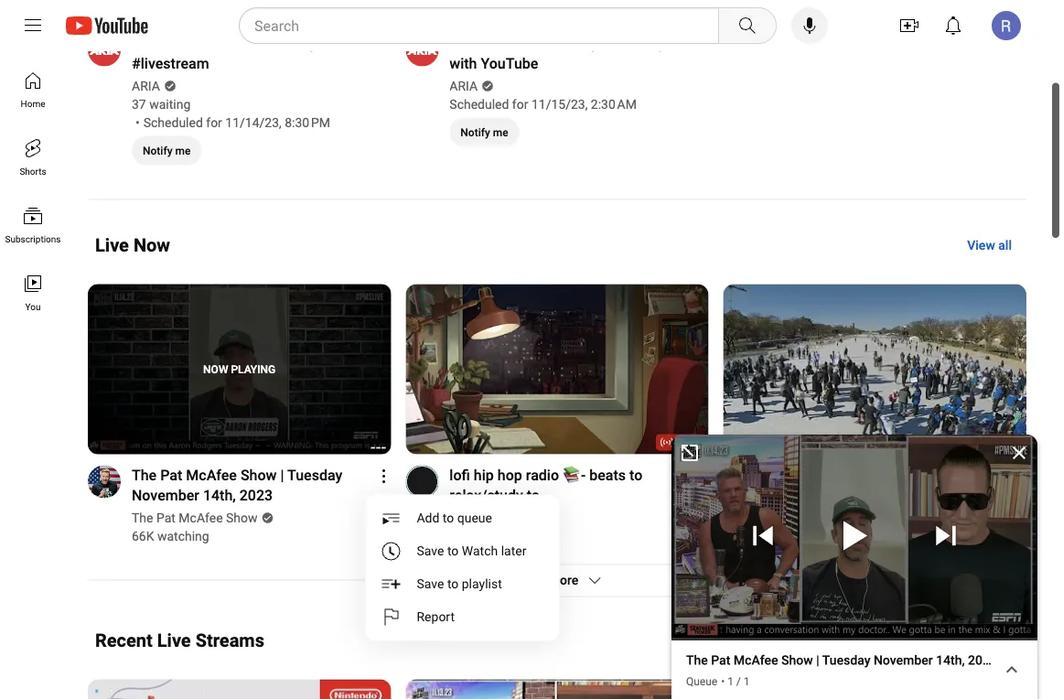 Task type: vqa. For each thing, say whether or not it's contained in the screenshot.
Baby Learning With Ms Rachel - First Words, Songs and Nursery Rhymes for Babies - Toddler Videos by Ms Rachel - Toddler Learning Videos 768,938,626 views 2 years ago 1 hour element in the right top of the page
no



Task type: describe. For each thing, give the bounding box(es) containing it.
66k
[[132, 529, 154, 544]]

2023 aria awards red carpet #livestream
[[132, 35, 331, 72]]

streams
[[196, 630, 264, 652]]

march
[[767, 467, 819, 484]]

Show more text field
[[514, 573, 579, 588]]

march for israel rally live cam
[[767, 467, 981, 504]]

live element for march for israel rally live cam
[[996, 436, 1019, 449]]

aria inside 2023 aria awards in partnership with youtube
[[487, 35, 519, 52]]

Notify me text field
[[143, 144, 191, 157]]

11/14/23,
[[225, 115, 282, 130]]

show more
[[514, 573, 579, 588]]

mcafee for the pat mcafee show
[[179, 511, 223, 526]]

waiting
[[149, 97, 191, 112]]

upcoming link for red
[[88, 0, 391, 25]]

dc
[[876, 511, 892, 526]]

youtube video player element
[[666, 435, 1038, 645]]

pat for the pat mcafee show | tuesday november 14th, 2023 queue • 1 / 1
[[711, 653, 731, 668]]

now playing link
[[88, 284, 391, 457]]

november for the pat mcafee show | tuesday november 14th, 2023
[[132, 487, 199, 504]]

for inside 37 waiting scheduled for 11/14/23, 8:30 pm
[[206, 115, 222, 130]]

tuesday for the pat mcafee show | tuesday november 14th, 2023 queue • 1 / 1
[[822, 653, 871, 668]]

playing
[[231, 363, 276, 376]]

live now
[[95, 235, 170, 256]]

fox 5 washington dc image
[[724, 466, 756, 498]]

subscriptions
[[5, 233, 61, 244]]

recent live streams
[[95, 630, 264, 652]]

march for israel rally live cam by fox 5 washington dc 30,533 views element
[[767, 466, 1005, 506]]

the pat mcafee show image
[[88, 466, 121, 498]]

13k
[[767, 529, 790, 544]]

notify for with
[[461, 126, 490, 139]]

lofi
[[450, 511, 471, 526]]

hip
[[474, 467, 494, 484]]

you
[[25, 301, 41, 312]]

2023 aria awards in partnership with youtube
[[450, 35, 667, 72]]

notify me button for #livestream
[[132, 136, 202, 165]]

lofi
[[450, 467, 470, 484]]

with
[[450, 55, 477, 72]]

later
[[501, 544, 526, 559]]

the pat mcafee show | tuesday november 14th, 2023
[[132, 467, 343, 504]]

0 vertical spatial for
[[512, 97, 528, 112]]

2023 inside 2023 aria awards red carpet #livestream
[[132, 35, 165, 52]]

2023 aria awards red carpet #livestream by aria no views element
[[132, 33, 369, 74]]

queue
[[457, 511, 492, 526]]

upcoming for 1st upcoming element
[[324, 4, 384, 17]]

notify me button for with
[[450, 117, 520, 147]]

for
[[823, 467, 850, 484]]

notify me for with
[[461, 126, 509, 139]]

save for save to playlist
[[417, 577, 444, 592]]

aria down with
[[450, 79, 478, 94]]

37 waiting scheduled for 11/14/23, 8:30 pm
[[132, 97, 330, 130]]

lofi hip hop radio 📚 - beats to relax/study to by lofi girl 298,845,872 views element
[[450, 466, 687, 506]]

show for the pat mcafee show
[[226, 511, 258, 526]]

march for israel rally live cam link
[[767, 466, 1005, 506]]

girl
[[474, 511, 493, 526]]

save to watch later
[[417, 544, 526, 559]]

hop
[[498, 467, 522, 484]]

partnership
[[591, 35, 667, 52]]

14th, for the pat mcafee show | tuesday november 14th, 2023
[[203, 487, 236, 504]]

save to watch later option
[[365, 535, 559, 568]]

recent live streams link
[[95, 628, 264, 654]]

pat for the pat mcafee show
[[156, 511, 176, 526]]

📚
[[563, 467, 577, 484]]

66k watching
[[132, 529, 209, 544]]

now inside "now playing" link
[[203, 363, 228, 376]]

youtube
[[481, 55, 538, 72]]

subscriptions link
[[4, 190, 62, 258]]

show more button
[[393, 564, 722, 597]]

lofi hip hop radio 📚 - beats to relax/study to
[[450, 467, 643, 504]]

lofi girl link
[[450, 509, 495, 528]]

aria image for #livestream
[[88, 33, 121, 66]]

recent
[[95, 630, 153, 652]]

the inside the pat mcafee show | tuesday november 14th, 2023 queue • 1 / 1
[[686, 653, 708, 668]]

-
[[581, 467, 586, 484]]

playlist
[[462, 577, 502, 592]]

the pat mcafee show link
[[132, 509, 259, 528]]

2023 aria awards red carpet #livestream link
[[132, 33, 369, 74]]

the pat mcafee show | tuesday november 14th, 2023 queue • 1 / 1
[[686, 653, 997, 688]]

2023 aria awards in partnership with youtube by aria no views element
[[450, 33, 687, 74]]

to down radio
[[527, 487, 540, 504]]

scheduled inside 37 waiting scheduled for 11/14/23, 8:30 pm
[[143, 115, 203, 130]]

the pat mcafee show | tuesday november 14th, 2023 by the pat mcafee show 53,601 views element
[[132, 466, 369, 506]]

save to playlist option
[[365, 568, 559, 601]]

to for save to watch later
[[447, 544, 459, 559]]

notify me for #livestream
[[143, 144, 191, 157]]

1 horizontal spatial the pat mcafee show | tuesday november 14th, 2023 link
[[686, 652, 997, 670]]

View all text field
[[967, 633, 1012, 649]]

seek slider slider
[[666, 627, 1038, 645]]

show for the pat mcafee show | tuesday november 14th, 2023 queue • 1 / 1
[[782, 653, 813, 668]]

queue
[[686, 675, 718, 688]]

2023 aria awards in partnership with youtube link
[[450, 33, 687, 74]]

live for march for israel rally live cam
[[996, 436, 1019, 449]]

14th, for the pat mcafee show | tuesday november 14th, 2023 queue • 1 / 1
[[936, 653, 965, 668]]

live link for radio
[[406, 284, 709, 457]]

live inside march for israel rally live cam
[[951, 467, 981, 484]]

all for recent live streams
[[999, 633, 1012, 649]]

fox 5 washington dc link
[[767, 509, 894, 528]]

2023 inside the pat mcafee show | tuesday november 14th, 2023
[[240, 487, 273, 504]]

you link
[[4, 258, 62, 326]]

view all link for recent live streams
[[953, 625, 1027, 658]]

watching for pat
[[157, 529, 209, 544]]

save to playlist
[[417, 577, 502, 592]]

beats
[[590, 467, 626, 484]]

add to queue option
[[365, 502, 559, 535]]

2 1 from the left
[[744, 675, 750, 688]]



Task type: locate. For each thing, give the bounding box(es) containing it.
1 right •
[[728, 675, 734, 688]]

now playing
[[203, 363, 276, 376]]

notify for #livestream
[[143, 144, 173, 157]]

aria up "37"
[[132, 79, 160, 94]]

1 horizontal spatial notify me button
[[450, 117, 520, 147]]

watching down the pat mcafee show
[[157, 529, 209, 544]]

live now link
[[95, 233, 170, 258]]

1 vertical spatial view all
[[967, 633, 1012, 649]]

the pat mcafee show | tuesday november 14th, 2023 link down seek slider slider
[[686, 652, 997, 670]]

tuesday inside the pat mcafee show | tuesday november 14th, 2023 queue • 1 / 1
[[822, 653, 871, 668]]

0 vertical spatial november
[[132, 487, 199, 504]]

watch
[[462, 544, 498, 559]]

0 horizontal spatial watching
[[157, 529, 209, 544]]

0 vertical spatial scheduled
[[450, 97, 509, 112]]

scheduled for 11/15/23, 2:30 am
[[450, 97, 637, 112]]

1 vertical spatial view
[[967, 633, 995, 649]]

2 view from the top
[[967, 633, 995, 649]]

1 horizontal spatial upcoming element
[[642, 4, 702, 17]]

live
[[678, 436, 702, 449], [996, 436, 1019, 449], [951, 467, 981, 484]]

2023 down view all text box
[[968, 653, 997, 668]]

save up report
[[417, 577, 444, 592]]

watching down fox 5 washington dc
[[793, 529, 845, 544]]

2023 inside 2023 aria awards in partnership with youtube
[[450, 35, 483, 52]]

pat
[[160, 467, 182, 484], [156, 511, 176, 526], [711, 653, 731, 668]]

show inside the pat mcafee show | tuesday november 14th, 2023 queue • 1 / 1
[[782, 653, 813, 668]]

tuesday inside the pat mcafee show | tuesday november 14th, 2023
[[287, 467, 343, 484]]

live for lofi hip hop radio 📚 - beats to relax/study to
[[678, 436, 702, 449]]

november for the pat mcafee show | tuesday november 14th, 2023 queue • 1 / 1
[[874, 653, 933, 668]]

1 horizontal spatial notify me
[[461, 126, 509, 139]]

for
[[512, 97, 528, 112], [206, 115, 222, 130]]

0 horizontal spatial notify
[[143, 144, 173, 157]]

upcoming up the 'partnership'
[[642, 4, 702, 17]]

list box
[[365, 495, 559, 641]]

2023 up #livestream
[[132, 35, 165, 52]]

me down scheduled for 11/15/23, 2:30 am
[[493, 126, 509, 139]]

1 awards from the left
[[205, 35, 254, 52]]

show down the pat mcafee show | tuesday november 14th, 2023
[[226, 511, 258, 526]]

14th, inside the pat mcafee show | tuesday november 14th, 2023 queue • 1 / 1
[[936, 653, 965, 668]]

2 view all from the top
[[967, 633, 1012, 649]]

rally
[[906, 467, 947, 484]]

aria link
[[132, 77, 161, 96], [450, 77, 479, 96]]

pat up 66k watching
[[156, 511, 176, 526]]

watching for for
[[793, 529, 845, 544]]

1 horizontal spatial |
[[816, 653, 820, 668]]

11/15/23,
[[532, 97, 588, 112]]

0 horizontal spatial live
[[95, 235, 129, 256]]

the pat mcafee show | tuesday november 14th, 2023 link up the pat mcafee show link
[[132, 466, 369, 506]]

the for the pat mcafee show
[[132, 511, 153, 526]]

2 view all link from the top
[[953, 625, 1027, 658]]

1 horizontal spatial live
[[157, 630, 191, 652]]

mcafee inside the pat mcafee show | tuesday november 14th, 2023
[[186, 467, 237, 484]]

1 vertical spatial the
[[132, 511, 153, 526]]

1 vertical spatial |
[[816, 653, 820, 668]]

2 all from the top
[[999, 633, 1012, 649]]

1 vertical spatial mcafee
[[179, 511, 223, 526]]

aria link up "37"
[[132, 77, 161, 96]]

0 vertical spatial now
[[134, 235, 170, 256]]

november inside the pat mcafee show | tuesday november 14th, 2023
[[132, 487, 199, 504]]

view all
[[967, 238, 1012, 253], [967, 633, 1012, 649]]

1 horizontal spatial november
[[874, 653, 933, 668]]

mcafee inside the pat mcafee show | tuesday november 14th, 2023 queue • 1 / 1
[[734, 653, 778, 668]]

1 view all link from the top
[[953, 229, 1027, 262]]

me down the waiting
[[175, 144, 191, 157]]

november up the pat mcafee show
[[132, 487, 199, 504]]

show for the pat mcafee show | tuesday november 14th, 2023
[[241, 467, 277, 484]]

0 vertical spatial notify me
[[461, 126, 509, 139]]

live inside 'link'
[[157, 630, 191, 652]]

show up the pat mcafee show link
[[241, 467, 277, 484]]

1 vertical spatial me
[[175, 144, 191, 157]]

mcafee up the pat mcafee show link
[[186, 467, 237, 484]]

live element
[[678, 436, 702, 449], [996, 436, 1019, 449]]

1 watching from the left
[[157, 529, 209, 544]]

1 horizontal spatial 1
[[744, 675, 750, 688]]

aria image left #livestream
[[88, 33, 121, 66]]

mcafee for the pat mcafee show | tuesday november 14th, 2023 queue • 1 / 1
[[734, 653, 778, 668]]

scheduled up notify me text box
[[450, 97, 509, 112]]

upcoming link up in
[[406, 0, 709, 22]]

1 horizontal spatial live link
[[724, 284, 1027, 457]]

notify down the waiting
[[143, 144, 173, 157]]

0 horizontal spatial 14th,
[[203, 487, 236, 504]]

upcoming
[[324, 4, 384, 17], [642, 4, 702, 17]]

1 horizontal spatial 14th,
[[936, 653, 965, 668]]

the pat mcafee show | tuesday november 14th, 2023 by the pat mcafee show element
[[686, 652, 997, 670]]

0 horizontal spatial me
[[175, 144, 191, 157]]

awards for in
[[523, 35, 572, 52]]

1 vertical spatial all
[[999, 633, 1012, 649]]

the right the pat mcafee show image
[[132, 467, 157, 484]]

1 live element from the left
[[678, 436, 702, 449]]

0 horizontal spatial upcoming
[[324, 4, 384, 17]]

1 vertical spatial tuesday
[[822, 653, 871, 668]]

view
[[967, 238, 995, 253], [967, 633, 995, 649]]

save down "add" on the bottom left of the page
[[417, 544, 444, 559]]

cam
[[767, 487, 800, 504]]

2:30 am
[[591, 97, 637, 112]]

0 horizontal spatial notify me button
[[132, 136, 202, 165]]

washington
[[805, 511, 872, 526]]

scheduled down the waiting
[[143, 115, 203, 130]]

| inside the pat mcafee show | tuesday november 14th, 2023
[[280, 467, 284, 484]]

1 vertical spatial now
[[203, 363, 228, 376]]

the pat mcafee show | tuesday november 14th, 2023 link
[[132, 466, 369, 506], [686, 652, 997, 670]]

to for save to playlist
[[447, 577, 459, 592]]

1 horizontal spatial upcoming
[[642, 4, 702, 17]]

1 vertical spatial pat
[[156, 511, 176, 526]]

1 vertical spatial november
[[874, 653, 933, 668]]

the inside the pat mcafee show | tuesday november 14th, 2023
[[132, 467, 157, 484]]

2 horizontal spatial live
[[996, 436, 1019, 449]]

0 horizontal spatial for
[[206, 115, 222, 130]]

14th, inside the pat mcafee show | tuesday november 14th, 2023
[[203, 487, 236, 504]]

pat for the pat mcafee show | tuesday november 14th, 2023
[[160, 467, 182, 484]]

2 upcoming from the left
[[642, 4, 702, 17]]

show inside the pat mcafee show | tuesday november 14th, 2023
[[241, 467, 277, 484]]

1 horizontal spatial me
[[493, 126, 509, 139]]

13k watching
[[767, 529, 845, 544]]

1 horizontal spatial upcoming link
[[406, 0, 709, 22]]

pat inside the pat mcafee show | tuesday november 14th, 2023
[[160, 467, 182, 484]]

live right subscriptions
[[95, 235, 129, 256]]

0 horizontal spatial upcoming link
[[88, 0, 391, 25]]

me
[[493, 126, 509, 139], [175, 144, 191, 157]]

5
[[794, 511, 802, 526]]

1 all from the top
[[999, 238, 1012, 253]]

mcafee up /
[[734, 653, 778, 668]]

1 horizontal spatial aria image
[[406, 33, 439, 66]]

0 vertical spatial pat
[[160, 467, 182, 484]]

| for the pat mcafee show | tuesday november 14th, 2023
[[280, 467, 284, 484]]

the up queue
[[686, 653, 708, 668]]

0 horizontal spatial scheduled
[[143, 115, 203, 130]]

2 vertical spatial mcafee
[[734, 653, 778, 668]]

to
[[630, 467, 643, 484], [527, 487, 540, 504], [443, 511, 454, 526], [447, 544, 459, 559], [447, 577, 459, 592]]

0 vertical spatial tuesday
[[287, 467, 343, 484]]

view all for recent live streams
[[967, 633, 1012, 649]]

awards inside 2023 aria awards red carpet #livestream
[[205, 35, 254, 52]]

2 save from the top
[[417, 577, 444, 592]]

0 horizontal spatial notify me
[[143, 144, 191, 157]]

37
[[132, 97, 146, 112]]

the pat mcafee show
[[132, 511, 258, 526]]

14th,
[[203, 487, 236, 504], [936, 653, 965, 668]]

aria inside 2023 aria awards red carpet #livestream
[[169, 35, 202, 52]]

1 vertical spatial 14th,
[[936, 653, 965, 668]]

the
[[132, 467, 157, 484], [132, 511, 153, 526], [686, 653, 708, 668]]

upcoming link up 2023 aria awards red carpet #livestream
[[88, 0, 391, 25]]

aria link for #livestream
[[132, 77, 161, 96]]

lofi girl
[[450, 511, 493, 526]]

upcoming link for in
[[406, 0, 709, 22]]

1 horizontal spatial watching
[[793, 529, 845, 544]]

upcoming for first upcoming element from right
[[642, 4, 702, 17]]

2023 up with
[[450, 35, 483, 52]]

2 vertical spatial the
[[686, 653, 708, 668]]

more
[[549, 573, 579, 588]]

1 upcoming from the left
[[324, 4, 384, 17]]

0 vertical spatial live
[[95, 235, 129, 256]]

| for the pat mcafee show | tuesday november 14th, 2023 queue • 1 / 1
[[816, 653, 820, 668]]

upcoming up "carpet"
[[324, 4, 384, 17]]

notify me
[[461, 126, 509, 139], [143, 144, 191, 157]]

1 vertical spatial scheduled
[[143, 115, 203, 130]]

tuesday for the pat mcafee show | tuesday november 14th, 2023
[[287, 467, 343, 484]]

live
[[95, 235, 129, 256], [157, 630, 191, 652]]

all
[[999, 238, 1012, 253], [999, 633, 1012, 649]]

show inside button
[[514, 573, 546, 588]]

mcafee up 66k watching
[[179, 511, 223, 526]]

1 vertical spatial for
[[206, 115, 222, 130]]

1 vertical spatial notify me
[[143, 144, 191, 157]]

2023
[[132, 35, 165, 52], [450, 35, 483, 52], [240, 487, 273, 504], [968, 653, 997, 668]]

1 view all from the top
[[967, 238, 1012, 253]]

in
[[576, 35, 588, 52]]

1 horizontal spatial scheduled
[[450, 97, 509, 112]]

notify me button down the waiting
[[132, 136, 202, 165]]

lofi girl image
[[406, 466, 439, 498]]

mcafee inside the pat mcafee show link
[[179, 511, 223, 526]]

view for live now
[[967, 238, 995, 253]]

1 horizontal spatial tuesday
[[822, 653, 871, 668]]

november inside the pat mcafee show | tuesday november 14th, 2023 queue • 1 / 1
[[874, 653, 933, 668]]

show down later on the left of the page
[[514, 573, 546, 588]]

0 horizontal spatial now
[[134, 235, 170, 256]]

home
[[21, 98, 45, 109]]

mcafee for the pat mcafee show | tuesday november 14th, 2023
[[186, 467, 237, 484]]

0 vertical spatial me
[[493, 126, 509, 139]]

2 aria link from the left
[[450, 77, 479, 96]]

0 vertical spatial the
[[132, 467, 157, 484]]

aria image
[[88, 33, 121, 66], [406, 33, 439, 66]]

notify me button down scheduled for 11/15/23, 2:30 am
[[450, 117, 520, 147]]

1 1 from the left
[[728, 675, 734, 688]]

awards
[[205, 35, 254, 52], [523, 35, 572, 52]]

mcafee
[[186, 467, 237, 484], [179, 511, 223, 526], [734, 653, 778, 668]]

1 aria image from the left
[[88, 33, 121, 66]]

shorts
[[20, 166, 46, 177]]

view for recent live streams
[[967, 633, 995, 649]]

notify me button
[[450, 117, 520, 147], [132, 136, 202, 165]]

live element for lofi hip hop radio 📚 - beats to relax/study to
[[678, 436, 702, 449]]

1
[[728, 675, 734, 688], [744, 675, 750, 688]]

#livestream
[[132, 55, 209, 72]]

aria up #livestream
[[169, 35, 202, 52]]

1 upcoming link from the left
[[88, 0, 391, 25]]

1 vertical spatial view all link
[[953, 625, 1027, 658]]

2 watching from the left
[[793, 529, 845, 544]]

upcoming link
[[88, 0, 391, 25], [406, 0, 709, 22]]

2023 inside the pat mcafee show | tuesday november 14th, 2023 queue • 1 / 1
[[968, 653, 997, 668]]

2 upcoming link from the left
[[406, 0, 709, 22]]

1 horizontal spatial now
[[203, 363, 228, 376]]

the up '66k'
[[132, 511, 153, 526]]

0 horizontal spatial aria link
[[132, 77, 161, 96]]

View all text field
[[967, 238, 1012, 253]]

1 right /
[[744, 675, 750, 688]]

awards left in
[[523, 35, 572, 52]]

0 horizontal spatial awards
[[205, 35, 254, 52]]

carpet
[[287, 35, 331, 52]]

0 horizontal spatial november
[[132, 487, 199, 504]]

0 vertical spatial view
[[967, 238, 995, 253]]

now
[[134, 235, 170, 256], [203, 363, 228, 376]]

0 horizontal spatial live link
[[406, 284, 709, 457]]

1 vertical spatial live
[[157, 630, 191, 652]]

awards left red
[[205, 35, 254, 52]]

upcoming element
[[324, 4, 384, 17], [642, 4, 702, 17]]

0 horizontal spatial aria image
[[88, 33, 121, 66]]

1 upcoming element from the left
[[324, 4, 384, 17]]

1 save from the top
[[417, 544, 444, 559]]

| inside the pat mcafee show | tuesday november 14th, 2023 queue • 1 / 1
[[816, 653, 820, 668]]

1 horizontal spatial live element
[[996, 436, 1019, 449]]

0 horizontal spatial upcoming element
[[324, 4, 384, 17]]

view all link
[[953, 229, 1027, 262], [953, 625, 1027, 658]]

fox
[[767, 511, 791, 526]]

for left 11/15/23,
[[512, 97, 528, 112]]

view all for live now
[[967, 238, 1012, 253]]

1 aria link from the left
[[132, 77, 161, 96]]

israel
[[854, 467, 902, 484]]

1 horizontal spatial awards
[[523, 35, 572, 52]]

relax/study
[[450, 487, 523, 504]]

notify down with
[[461, 126, 490, 139]]

0 vertical spatial the pat mcafee show | tuesday november 14th, 2023 link
[[132, 466, 369, 506]]

0 vertical spatial save
[[417, 544, 444, 559]]

for left the 11/14/23, at the left of page
[[206, 115, 222, 130]]

1 horizontal spatial for
[[512, 97, 528, 112]]

save for save to watch later
[[417, 544, 444, 559]]

pat inside the pat mcafee show | tuesday november 14th, 2023 queue • 1 / 1
[[711, 653, 731, 668]]

/
[[737, 675, 741, 688]]

to right "add" on the bottom left of the page
[[443, 511, 454, 526]]

1 horizontal spatial aria link
[[450, 77, 479, 96]]

list box containing add to queue
[[365, 495, 559, 641]]

to right 'beats' on the right of page
[[630, 467, 643, 484]]

1 live link from the left
[[406, 284, 709, 457]]

None search field
[[206, 7, 781, 44]]

november down seek slider slider
[[874, 653, 933, 668]]

0 vertical spatial all
[[999, 238, 1012, 253]]

notify me down scheduled for 11/15/23, 2:30 am
[[461, 126, 509, 139]]

red
[[258, 35, 283, 52]]

aria link for with
[[450, 77, 479, 96]]

1 view from the top
[[967, 238, 995, 253]]

avatar image image
[[992, 11, 1021, 40]]

aria image left with
[[406, 33, 439, 66]]

0 horizontal spatial the pat mcafee show | tuesday november 14th, 2023 link
[[132, 466, 369, 506]]

upcoming element up "carpet"
[[324, 4, 384, 17]]

2 vertical spatial pat
[[711, 653, 731, 668]]

upcoming element up the 'partnership'
[[642, 4, 702, 17]]

0 horizontal spatial 1
[[728, 675, 734, 688]]

view all link for live now
[[953, 229, 1027, 262]]

to left playlist
[[447, 577, 459, 592]]

0 horizontal spatial |
[[280, 467, 284, 484]]

Notify me text field
[[461, 126, 509, 139]]

fox 5 washington dc
[[767, 511, 892, 526]]

0 vertical spatial view all link
[[953, 229, 1027, 262]]

aria up youtube
[[487, 35, 519, 52]]

to left watch
[[447, 544, 459, 559]]

aria link down with
[[450, 77, 479, 96]]

the for the pat mcafee show | tuesday november 14th, 2023
[[132, 467, 157, 484]]

show down seek slider slider
[[782, 653, 813, 668]]

notify
[[461, 126, 490, 139], [143, 144, 173, 157]]

aria image for with
[[406, 33, 439, 66]]

0 vertical spatial notify
[[461, 126, 490, 139]]

watching
[[157, 529, 209, 544], [793, 529, 845, 544]]

|
[[280, 467, 284, 484], [816, 653, 820, 668]]

0 vertical spatial mcafee
[[186, 467, 237, 484]]

8:30 pm
[[285, 115, 330, 130]]

0 horizontal spatial live element
[[678, 436, 702, 449]]

report
[[417, 610, 455, 625]]

save
[[417, 544, 444, 559], [417, 577, 444, 592]]

me for with
[[493, 126, 509, 139]]

2023 up the pat mcafee show link
[[240, 487, 273, 504]]

to for add to queue
[[443, 511, 454, 526]]

all for live now
[[999, 238, 1012, 253]]

now inside the live now link
[[134, 235, 170, 256]]

pat up •
[[711, 653, 731, 668]]

0 horizontal spatial tuesday
[[287, 467, 343, 484]]

2 live link from the left
[[724, 284, 1027, 457]]

2 aria image from the left
[[406, 33, 439, 66]]

radio
[[526, 467, 559, 484]]

report option
[[365, 601, 559, 634]]

0 horizontal spatial live
[[678, 436, 702, 449]]

0 vertical spatial |
[[280, 467, 284, 484]]

2 awards from the left
[[523, 35, 572, 52]]

live link for rally
[[724, 284, 1027, 457]]

pat up the pat mcafee show
[[160, 467, 182, 484]]

1 vertical spatial notify
[[143, 144, 173, 157]]

2 upcoming element from the left
[[642, 4, 702, 17]]

shorts link
[[4, 123, 62, 190]]

awards inside 2023 aria awards in partnership with youtube
[[523, 35, 572, 52]]

live right 'recent'
[[157, 630, 191, 652]]

0 vertical spatial view all
[[967, 238, 1012, 253]]

1 horizontal spatial notify
[[461, 126, 490, 139]]

notify me down the waiting
[[143, 144, 191, 157]]

1 horizontal spatial live
[[951, 467, 981, 484]]

•
[[721, 675, 725, 688]]

add
[[417, 511, 439, 526]]

0 vertical spatial 14th,
[[203, 487, 236, 504]]

me for #livestream
[[175, 144, 191, 157]]

awards for red
[[205, 35, 254, 52]]

2 live element from the left
[[996, 436, 1019, 449]]

Search text field
[[254, 14, 715, 38]]

home link
[[4, 55, 62, 123]]

add to queue
[[417, 511, 492, 526]]

lofi hip hop radio 📚 - beats to relax/study to link
[[450, 466, 687, 506]]

1 vertical spatial save
[[417, 577, 444, 592]]

1 vertical spatial the pat mcafee show | tuesday november 14th, 2023 link
[[686, 652, 997, 670]]



